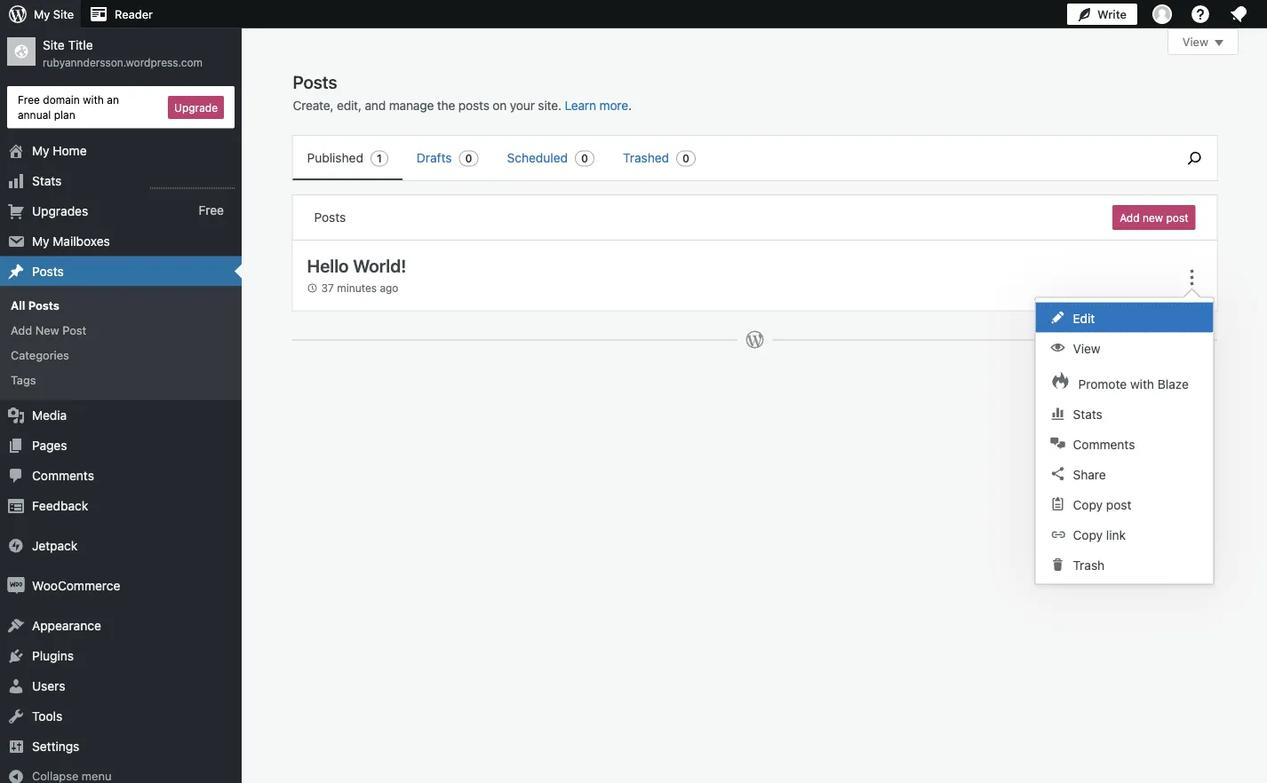 Task type: describe. For each thing, give the bounding box(es) containing it.
manage your notifications image
[[1228, 4, 1250, 25]]

0 for drafts
[[465, 152, 472, 165]]

highest hourly views 0 image
[[150, 177, 235, 189]]

learn more
[[565, 98, 628, 113]]

tools link
[[0, 702, 242, 732]]

add new post
[[11, 324, 86, 337]]

free for free domain with an annual plan
[[18, 93, 40, 106]]

.
[[628, 98, 632, 113]]

0 horizontal spatial stats
[[32, 173, 62, 188]]

my for my site
[[34, 8, 50, 21]]

settings
[[32, 739, 79, 754]]

add for add new post
[[11, 324, 32, 337]]

view link
[[1036, 333, 1214, 363]]

0 horizontal spatial comments link
[[0, 461, 242, 491]]

add new post link
[[1113, 205, 1196, 230]]

main content containing posts
[[292, 28, 1239, 368]]

blaze
[[1158, 377, 1189, 391]]

woocommerce
[[32, 578, 120, 593]]

my site
[[34, 8, 74, 21]]

tags link
[[0, 368, 242, 393]]

all posts
[[11, 299, 59, 312]]

none search field inside main content
[[1173, 136, 1217, 180]]

site inside 'site title rubyanndersson.wordpress.com'
[[43, 38, 65, 52]]

pages link
[[0, 431, 242, 461]]

1 horizontal spatial comments link
[[1036, 429, 1214, 459]]

minutes
[[337, 282, 377, 295]]

add new post link
[[0, 318, 242, 343]]

write link
[[1067, 0, 1138, 28]]

promote with blaze
[[1079, 377, 1189, 391]]

trash
[[1073, 558, 1105, 573]]

appearance
[[32, 618, 101, 633]]

free domain with an annual plan
[[18, 93, 119, 121]]

new
[[1143, 212, 1164, 224]]

upgrade button
[[168, 96, 224, 119]]

add new post
[[1120, 212, 1189, 224]]

trashed
[[623, 151, 669, 165]]

my site link
[[0, 0, 81, 28]]

hello world!
[[307, 255, 406, 276]]

img image for jetpack
[[7, 537, 25, 555]]

tooltip containing edit
[[1026, 288, 1215, 585]]

my mailboxes
[[32, 234, 110, 248]]

tools
[[32, 709, 62, 724]]

my mailboxes link
[[0, 226, 242, 256]]

link
[[1106, 528, 1126, 542]]

manage
[[389, 98, 434, 113]]

1
[[377, 152, 382, 165]]

categories link
[[0, 343, 242, 368]]

posts create, edit, and manage the posts on your site. learn more .
[[293, 71, 632, 113]]

posts
[[459, 98, 490, 113]]

pages
[[32, 438, 67, 453]]

toggle menu image
[[1182, 267, 1203, 288]]

share button
[[1036, 459, 1214, 489]]

your
[[510, 98, 535, 113]]

world!
[[353, 255, 406, 276]]

copy post
[[1073, 498, 1132, 512]]

collapse menu
[[32, 770, 112, 783]]

scheduled
[[507, 151, 568, 165]]

view button
[[1168, 28, 1239, 55]]

my for my mailboxes
[[32, 234, 49, 248]]

site.
[[538, 98, 562, 113]]

menu containing published
[[293, 136, 1164, 180]]

categories
[[11, 349, 69, 362]]

all
[[11, 299, 25, 312]]

copy link button
[[1036, 519, 1214, 550]]

0 horizontal spatial comments
[[32, 468, 94, 483]]

reader link
[[81, 0, 160, 28]]

copy post link
[[1036, 489, 1214, 519]]

the
[[437, 98, 455, 113]]

site title rubyanndersson.wordpress.com
[[43, 38, 203, 69]]

help image
[[1190, 4, 1211, 25]]

promote with blaze button
[[1036, 363, 1214, 398]]

posts inside posts create, edit, and manage the posts on your site. learn more .
[[293, 71, 337, 92]]

comments inside menu
[[1073, 437, 1135, 452]]

annual plan
[[18, 108, 75, 121]]

37 minutes ago link
[[307, 280, 408, 296]]

users link
[[0, 671, 242, 702]]

0 for trashed
[[683, 152, 690, 165]]

promote
[[1079, 377, 1127, 391]]

media link
[[0, 400, 242, 431]]



Task type: vqa. For each thing, say whether or not it's contained in the screenshot.
'Menu' containing Published
yes



Task type: locate. For each thing, give the bounding box(es) containing it.
0 horizontal spatial add
[[11, 324, 32, 337]]

view left closed icon
[[1183, 35, 1209, 48]]

all posts link
[[0, 293, 242, 318]]

0 horizontal spatial view
[[1073, 341, 1101, 356]]

comments up feedback on the left bottom of the page
[[32, 468, 94, 483]]

media
[[32, 408, 67, 423]]

1 vertical spatial stats link
[[1036, 398, 1214, 429]]

drafts
[[417, 151, 452, 165]]

with
[[83, 93, 104, 106], [1131, 377, 1155, 391]]

0 horizontal spatial stats link
[[0, 166, 242, 196]]

0 horizontal spatial post
[[1106, 498, 1132, 512]]

view
[[1183, 35, 1209, 48], [1073, 341, 1101, 356]]

1 horizontal spatial with
[[1131, 377, 1155, 391]]

img image left jetpack
[[7, 537, 25, 555]]

main content
[[292, 28, 1239, 368]]

menu
[[293, 136, 1164, 180], [1036, 298, 1214, 584]]

0
[[465, 152, 472, 165], [581, 152, 588, 165], [683, 152, 690, 165]]

domain
[[43, 93, 80, 106]]

0 vertical spatial site
[[53, 8, 74, 21]]

my home link
[[0, 136, 242, 166]]

1 horizontal spatial stats link
[[1036, 398, 1214, 429]]

open search image
[[1173, 148, 1217, 169]]

1 horizontal spatial 0
[[581, 152, 588, 165]]

posts link
[[0, 256, 242, 287]]

img image
[[7, 537, 25, 555], [7, 577, 25, 595]]

stats down promote
[[1073, 407, 1103, 422]]

1 vertical spatial add
[[11, 324, 32, 337]]

tags
[[11, 374, 36, 387]]

feedback
[[32, 499, 88, 513]]

my left reader link
[[34, 8, 50, 21]]

post inside main content
[[1167, 212, 1189, 224]]

add inside main content
[[1120, 212, 1140, 224]]

plugins
[[32, 649, 74, 663]]

comments up share
[[1073, 437, 1135, 452]]

with inside free domain with an annual plan
[[83, 93, 104, 106]]

comments link up share
[[1036, 429, 1214, 459]]

site left the title
[[43, 38, 65, 52]]

img image inside woocommerce link
[[7, 577, 25, 595]]

my profile image
[[1153, 4, 1172, 24]]

1 horizontal spatial post
[[1167, 212, 1189, 224]]

0 right scheduled
[[581, 152, 588, 165]]

published
[[307, 151, 364, 165]]

0 horizontal spatial 0
[[465, 152, 472, 165]]

post up copy link button
[[1106, 498, 1132, 512]]

1 vertical spatial free
[[199, 204, 224, 218]]

tooltip
[[1026, 288, 1215, 585]]

0 horizontal spatial with
[[83, 93, 104, 106]]

an
[[107, 93, 119, 106]]

1 vertical spatial comments link
[[0, 461, 242, 491]]

1 horizontal spatial free
[[199, 204, 224, 218]]

stats link down home
[[0, 166, 242, 196]]

settings link
[[0, 732, 242, 762]]

and
[[365, 98, 386, 113]]

1 vertical spatial view
[[1073, 341, 1101, 356]]

post
[[1167, 212, 1189, 224], [1106, 498, 1132, 512]]

post
[[62, 324, 86, 337]]

free down highest hourly views 0 "image" on the left top
[[199, 204, 224, 218]]

with left blaze
[[1131, 377, 1155, 391]]

0 vertical spatial with
[[83, 93, 104, 106]]

2 0 from the left
[[581, 152, 588, 165]]

upgrades
[[32, 204, 88, 218]]

stats
[[32, 173, 62, 188], [1073, 407, 1103, 422]]

0 vertical spatial comments link
[[1036, 429, 1214, 459]]

1 vertical spatial comments
[[32, 468, 94, 483]]

1 img image from the top
[[7, 537, 25, 555]]

0 vertical spatial free
[[18, 93, 40, 106]]

0 vertical spatial add
[[1120, 212, 1140, 224]]

img image inside the jetpack link
[[7, 537, 25, 555]]

1 vertical spatial img image
[[7, 577, 25, 595]]

woocommerce link
[[0, 571, 242, 601]]

reader
[[115, 8, 153, 21]]

2 horizontal spatial 0
[[683, 152, 690, 165]]

0 vertical spatial comments
[[1073, 437, 1135, 452]]

add for add new post
[[1120, 212, 1140, 224]]

stats inside menu
[[1073, 407, 1103, 422]]

rubyanndersson.wordpress.com
[[43, 56, 203, 69]]

stats link
[[0, 166, 242, 196], [1036, 398, 1214, 429]]

upgrade
[[174, 101, 218, 114]]

copy link
[[1073, 528, 1126, 542]]

comments link down media link
[[0, 461, 242, 491]]

1 0 from the left
[[465, 152, 472, 165]]

copy inside button
[[1073, 528, 1103, 542]]

closed image
[[1215, 40, 1224, 46]]

img image for woocommerce
[[7, 577, 25, 595]]

posts up new
[[28, 299, 59, 312]]

0 vertical spatial img image
[[7, 537, 25, 555]]

mailboxes
[[53, 234, 110, 248]]

learn more link
[[565, 98, 628, 113]]

1 horizontal spatial add
[[1120, 212, 1140, 224]]

add left new
[[1120, 212, 1140, 224]]

view down edit
[[1073, 341, 1101, 356]]

post inside "link"
[[1106, 498, 1132, 512]]

site inside my site link
[[53, 8, 74, 21]]

jetpack
[[32, 539, 78, 553]]

0 vertical spatial stats link
[[0, 166, 242, 196]]

on
[[493, 98, 507, 113]]

1 vertical spatial menu
[[1036, 298, 1214, 584]]

share
[[1073, 467, 1106, 482]]

37
[[321, 282, 334, 295]]

stats link down promote with blaze
[[1036, 398, 1214, 429]]

0 for scheduled
[[581, 152, 588, 165]]

stats down my home
[[32, 173, 62, 188]]

appearance link
[[0, 611, 242, 641]]

hello
[[307, 255, 349, 276]]

feedback link
[[0, 491, 242, 521]]

with inside button
[[1131, 377, 1155, 391]]

1 vertical spatial with
[[1131, 377, 1155, 391]]

3 0 from the left
[[683, 152, 690, 165]]

1 vertical spatial copy
[[1073, 528, 1103, 542]]

0 right drafts
[[465, 152, 472, 165]]

post right new
[[1167, 212, 1189, 224]]

0 horizontal spatial free
[[18, 93, 40, 106]]

0 vertical spatial view
[[1183, 35, 1209, 48]]

1 vertical spatial post
[[1106, 498, 1132, 512]]

write
[[1098, 8, 1127, 21]]

site up the title
[[53, 8, 74, 21]]

comments
[[1073, 437, 1135, 452], [32, 468, 94, 483]]

2 copy from the top
[[1073, 528, 1103, 542]]

1 vertical spatial my
[[32, 143, 49, 158]]

0 vertical spatial stats
[[32, 173, 62, 188]]

comments link
[[1036, 429, 1214, 459], [0, 461, 242, 491]]

copy for copy post
[[1073, 498, 1103, 512]]

free inside free domain with an annual plan
[[18, 93, 40, 106]]

2 img image from the top
[[7, 577, 25, 595]]

collapse
[[32, 770, 78, 783]]

posts up the create,
[[293, 71, 337, 92]]

0 vertical spatial my
[[34, 8, 50, 21]]

free up "annual plan" on the left of page
[[18, 93, 40, 106]]

posts
[[293, 71, 337, 92], [314, 210, 346, 225], [32, 264, 64, 279], [28, 299, 59, 312]]

view inside "link"
[[1073, 341, 1101, 356]]

create,
[[293, 98, 334, 113]]

with left an
[[83, 93, 104, 106]]

posts up hello
[[314, 210, 346, 225]]

users
[[32, 679, 65, 694]]

menu
[[82, 770, 112, 783]]

collapse menu link
[[0, 762, 242, 784]]

jetpack link
[[0, 531, 242, 561]]

None search field
[[1173, 136, 1217, 180]]

copy inside "link"
[[1073, 498, 1103, 512]]

copy down share
[[1073, 498, 1103, 512]]

0 vertical spatial post
[[1167, 212, 1189, 224]]

0 vertical spatial menu
[[293, 136, 1164, 180]]

img image left woocommerce
[[7, 577, 25, 595]]

1 horizontal spatial comments
[[1073, 437, 1135, 452]]

my left home
[[32, 143, 49, 158]]

posts up all posts
[[32, 264, 64, 279]]

plugins link
[[0, 641, 242, 671]]

new
[[35, 324, 59, 337]]

1 vertical spatial site
[[43, 38, 65, 52]]

view inside button
[[1183, 35, 1209, 48]]

trash button
[[1036, 550, 1214, 580]]

free
[[18, 93, 40, 106], [199, 204, 224, 218]]

edit,
[[337, 98, 362, 113]]

1 horizontal spatial view
[[1183, 35, 1209, 48]]

stats link inside tooltip
[[1036, 398, 1214, 429]]

1 horizontal spatial stats
[[1073, 407, 1103, 422]]

1 copy from the top
[[1073, 498, 1103, 512]]

add
[[1120, 212, 1140, 224], [11, 324, 32, 337]]

edit link
[[1036, 302, 1214, 333]]

0 right trashed
[[683, 152, 690, 165]]

title
[[68, 38, 93, 52]]

my for my home
[[32, 143, 49, 158]]

ago
[[380, 282, 399, 295]]

copy for copy link
[[1073, 528, 1103, 542]]

home
[[53, 143, 87, 158]]

site
[[53, 8, 74, 21], [43, 38, 65, 52]]

edit
[[1073, 311, 1095, 326]]

add down all
[[11, 324, 32, 337]]

0 vertical spatial copy
[[1073, 498, 1103, 512]]

menu containing edit
[[1036, 298, 1214, 584]]

2 vertical spatial my
[[32, 234, 49, 248]]

free for free
[[199, 204, 224, 218]]

my down 'upgrades'
[[32, 234, 49, 248]]

copy left link
[[1073, 528, 1103, 542]]

1 vertical spatial stats
[[1073, 407, 1103, 422]]



